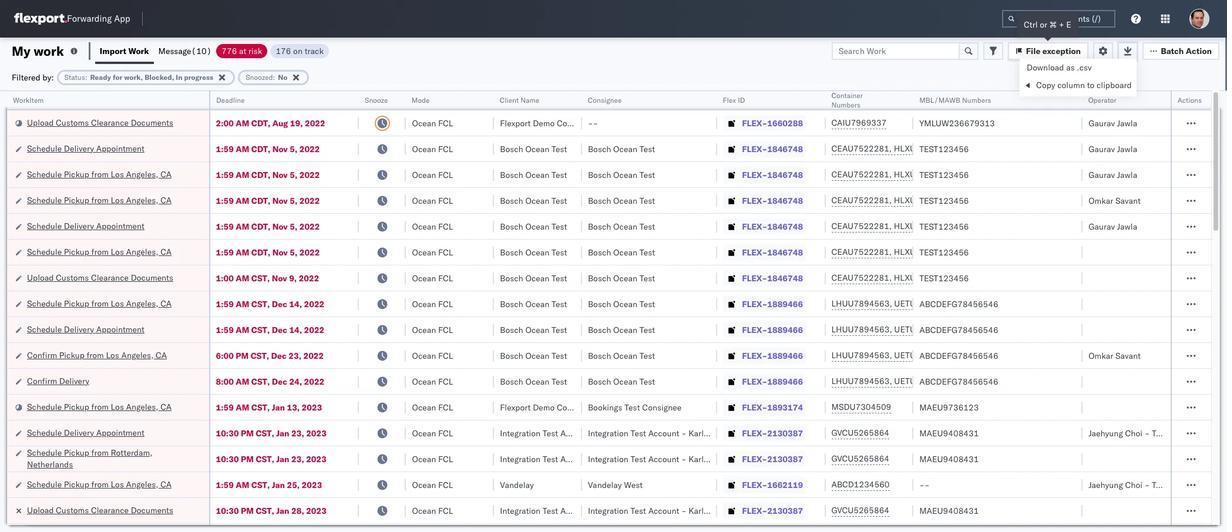 Task type: locate. For each thing, give the bounding box(es) containing it.
gaurav for schedule pickup from los angeles, ca
[[1089, 170, 1115, 180]]

1 vertical spatial integration
[[588, 454, 629, 464]]

numbers inside container numbers
[[832, 100, 861, 109]]

1 fcl from the top
[[438, 118, 453, 128]]

schedule delivery appointment link
[[27, 142, 144, 154], [27, 220, 144, 232], [27, 323, 144, 335], [27, 427, 144, 439]]

flex-2130387
[[742, 428, 803, 439], [742, 454, 803, 464], [742, 506, 803, 516]]

cst, down 1:59 am cst, jan 25, 2023
[[256, 506, 274, 516]]

lhuu7894563,
[[832, 298, 892, 309], [832, 324, 892, 335], [832, 350, 892, 361], [832, 376, 892, 387]]

2 vertical spatial gvcu5265864
[[832, 505, 890, 516]]

documents for 2nd upload customs clearance documents button
[[131, 272, 173, 283]]

3 appointment from the top
[[96, 324, 144, 335]]

3 1:59 from the top
[[216, 195, 234, 206]]

schedule delivery appointment link for 1:59 am cst, dec 14, 2022
[[27, 323, 144, 335]]

mbl/mawb
[[920, 96, 961, 105]]

name
[[521, 96, 540, 105]]

flex-2130387 down flex-1662119
[[742, 506, 803, 516]]

1 vertical spatial flexport demo consignee
[[500, 402, 596, 413]]

10:30 pm cst, jan 23, 2023 for schedule pickup from rotterdam, netherlands
[[216, 454, 327, 464]]

customs
[[56, 117, 89, 128], [56, 272, 89, 283], [56, 505, 89, 516]]

0 horizontal spatial :
[[85, 73, 87, 81]]

2130387 up 1662119
[[768, 454, 803, 464]]

delivery inside 'button'
[[59, 376, 89, 386]]

1 vertical spatial lagerfeld
[[706, 454, 741, 464]]

batch action button
[[1143, 42, 1220, 60]]

1 vertical spatial flex-2130387
[[742, 454, 803, 464]]

1 horizontal spatial :
[[273, 73, 275, 81]]

fcl
[[438, 118, 453, 128], [438, 144, 453, 154], [438, 170, 453, 180], [438, 195, 453, 206], [438, 221, 453, 232], [438, 247, 453, 258], [438, 273, 453, 283], [438, 299, 453, 309], [438, 325, 453, 335], [438, 350, 453, 361], [438, 376, 453, 387], [438, 402, 453, 413], [438, 428, 453, 439], [438, 454, 453, 464], [438, 480, 453, 490], [438, 506, 453, 516]]

9,
[[289, 273, 297, 283]]

1 gaurav jawla from the top
[[1089, 118, 1138, 128]]

0 vertical spatial karl
[[689, 428, 704, 439]]

6 hlxu6269489, from the top
[[894, 273, 954, 283]]

copy
[[1036, 80, 1056, 90]]

1 cdt, from the top
[[251, 118, 270, 128]]

0 vertical spatial confirm
[[27, 350, 57, 360]]

flexport demo consignee for bookings test consignee
[[500, 402, 596, 413]]

mode
[[412, 96, 430, 105]]

flex-1660288 button
[[723, 115, 806, 131], [723, 115, 806, 131]]

0 vertical spatial lagerfeld
[[706, 428, 741, 439]]

consignee button
[[582, 93, 706, 105]]

lhuu7894563, uetu5238478
[[832, 298, 952, 309], [832, 324, 952, 335], [832, 350, 952, 361], [832, 376, 952, 387]]

1 vertical spatial 1:59 am cst, dec 14, 2022
[[216, 325, 324, 335]]

1 vertical spatial confirm
[[27, 376, 57, 386]]

schedule pickup from los angeles, ca for sixth schedule pickup from los angeles, ca button from the top of the page's schedule pickup from los angeles, ca link
[[27, 479, 172, 490]]

angeles, for schedule pickup from los angeles, ca link for third schedule pickup from los angeles, ca button from the top
[[126, 246, 158, 257]]

1 vertical spatial upload customs clearance documents
[[27, 272, 173, 283]]

maeu9736123
[[920, 402, 979, 413]]

5 am from the top
[[236, 221, 249, 232]]

23, up 25, on the left bottom
[[291, 454, 304, 464]]

2130387 down 1662119
[[768, 506, 803, 516]]

1 vertical spatial demo
[[533, 402, 555, 413]]

1 vertical spatial account
[[648, 454, 679, 464]]

integration test account - karl lagerfeld down bookings test consignee
[[588, 428, 741, 439]]

ctrl or ⌘ + e
[[1024, 19, 1072, 30]]

1 vertical spatial 23,
[[291, 428, 304, 439]]

0 vertical spatial upload customs clearance documents link
[[27, 117, 173, 128]]

3 test123456 from the top
[[920, 195, 969, 206]]

flex-1662119
[[742, 480, 803, 490]]

9 1:59 from the top
[[216, 480, 234, 490]]

copy column to clipboard
[[1036, 80, 1132, 90]]

0 horizontal spatial vandelay
[[500, 480, 534, 490]]

0 vertical spatial integration test account - karl lagerfeld
[[588, 428, 741, 439]]

omkar savant for test123456
[[1089, 195, 1141, 206]]

1 1889466 from the top
[[768, 299, 803, 309]]

1:59 am cst, dec 14, 2022 for schedule delivery appointment
[[216, 325, 324, 335]]

0 vertical spatial 10:30
[[216, 428, 239, 439]]

Search Work text field
[[832, 42, 960, 60]]

4 schedule pickup from los angeles, ca button from the top
[[27, 298, 172, 311]]

schedule for 1st schedule delivery appointment link from the top of the page
[[27, 143, 62, 154]]

pickup for third schedule pickup from los angeles, ca button from the top
[[64, 246, 89, 257]]

2023 right 28,
[[306, 506, 327, 516]]

2023 for schedule pickup from los angeles, ca
[[302, 402, 322, 413]]

download as .csv
[[1027, 62, 1092, 73]]

1 vertical spatial --
[[920, 480, 930, 490]]

integration down vandelay west
[[588, 506, 629, 516]]

schedule pickup from los angeles, ca for 2nd schedule pickup from los angeles, ca button from the bottom schedule pickup from los angeles, ca link
[[27, 402, 172, 412]]

gvcu5265864 down msdu7304509 at the right of the page
[[832, 428, 890, 438]]

dec left 24,
[[272, 376, 287, 387]]

2023
[[302, 402, 322, 413], [306, 428, 327, 439], [306, 454, 327, 464], [302, 480, 322, 490], [306, 506, 327, 516]]

cst, left 9,
[[251, 273, 270, 283]]

flexport for -
[[500, 118, 531, 128]]

flex-1893174 button
[[723, 399, 806, 416], [723, 399, 806, 416]]

no
[[278, 73, 288, 81]]

gvcu5265864 up the abcd1234560
[[832, 454, 890, 464]]

schedule for 2nd schedule pickup from los angeles, ca button from the bottom schedule pickup from los angeles, ca link
[[27, 402, 62, 412]]

14, for schedule pickup from los angeles, ca
[[289, 299, 302, 309]]

list box containing download as .csv
[[1020, 59, 1137, 96]]

angeles, for 2nd schedule pickup from los angeles, ca button from the bottom schedule pickup from los angeles, ca link
[[126, 402, 158, 412]]

3 lhuu7894563, uetu5238478 from the top
[[832, 350, 952, 361]]

pickup for sixth schedule pickup from los angeles, ca button from the top of the page
[[64, 479, 89, 490]]

1 savant from the top
[[1116, 195, 1141, 206]]

: left ready
[[85, 73, 87, 81]]

schedule pickup from los angeles, ca link for third schedule pickup from los angeles, ca button from the top
[[27, 246, 172, 258]]

: for status
[[85, 73, 87, 81]]

cst, up the 10:30 pm cst, jan 28, 2023
[[251, 480, 270, 490]]

1 vertical spatial savant
[[1116, 350, 1141, 361]]

15 ocean fcl from the top
[[412, 480, 453, 490]]

schedule delivery appointment
[[27, 143, 144, 154], [27, 221, 144, 231], [27, 324, 144, 335], [27, 427, 144, 438]]

from for 2nd schedule pickup from los angeles, ca button from the bottom schedule pickup from los angeles, ca link
[[91, 402, 109, 412]]

pickup
[[64, 169, 89, 179], [64, 195, 89, 205], [64, 246, 89, 257], [64, 298, 89, 309], [59, 350, 85, 360], [64, 402, 89, 412], [64, 447, 89, 458], [64, 479, 89, 490]]

workitem
[[13, 96, 44, 105]]

4 gaurav from the top
[[1089, 221, 1115, 232]]

1:59 am cst, dec 14, 2022 for schedule pickup from los angeles, ca
[[216, 299, 324, 309]]

1 vertical spatial 2130387
[[768, 454, 803, 464]]

aug
[[272, 118, 288, 128]]

12 am from the top
[[236, 480, 249, 490]]

13 ocean fcl from the top
[[412, 428, 453, 439]]

savant for abcdefg78456546
[[1116, 350, 1141, 361]]

karl for schedule pickup from rotterdam, netherlands
[[689, 454, 704, 464]]

gaurav for upload customs clearance documents
[[1089, 118, 1115, 128]]

1:59 am cst, dec 14, 2022 up 6:00 pm cst, dec 23, 2022
[[216, 325, 324, 335]]

0 vertical spatial flexport demo consignee
[[500, 118, 596, 128]]

1 vertical spatial jaehyung
[[1089, 480, 1123, 490]]

import
[[100, 46, 126, 56]]

2 vertical spatial maeu9408431
[[920, 506, 979, 516]]

integration test account - karl lagerfeld for schedule pickup from rotterdam, netherlands
[[588, 454, 741, 464]]

1 upload customs clearance documents link from the top
[[27, 117, 173, 128]]

1 choi from the top
[[1125, 428, 1143, 439]]

list box
[[1020, 59, 1137, 96]]

10:30 pm cst, jan 23, 2023 up 1:59 am cst, jan 25, 2023
[[216, 454, 327, 464]]

delivery for 1:59 am cst, dec 14, 2022
[[64, 324, 94, 335]]

1 am from the top
[[236, 118, 249, 128]]

9 flex- from the top
[[742, 325, 768, 335]]

1 ceau7522281, hlxu6269489, hlxu8034992 from the top
[[832, 143, 1014, 154]]

cst, down 1:59 am cst, jan 13, 2023
[[256, 428, 274, 439]]

confirm delivery link
[[27, 375, 89, 387]]

2 vertical spatial flex-2130387
[[742, 506, 803, 516]]

schedule pickup from los angeles, ca
[[27, 169, 172, 179], [27, 195, 172, 205], [27, 246, 172, 257], [27, 298, 172, 309], [27, 402, 172, 412], [27, 479, 172, 490]]

10:30 pm cst, jan 23, 2023
[[216, 428, 327, 439], [216, 454, 327, 464]]

resize handle column header
[[195, 91, 209, 532], [345, 91, 359, 532], [392, 91, 406, 532], [480, 91, 494, 532], [568, 91, 582, 532], [703, 91, 718, 532], [812, 91, 826, 532], [900, 91, 914, 532], [1069, 91, 1083, 532], [1157, 91, 1171, 532], [1197, 91, 1212, 532]]

integration for schedule pickup from rotterdam, netherlands
[[588, 454, 629, 464]]

schedule for sixth schedule pickup from los angeles, ca button from the top of the page's schedule pickup from los angeles, ca link
[[27, 479, 62, 490]]

flex-2130387 up flex-1662119
[[742, 454, 803, 464]]

1 vertical spatial maeu9408431
[[920, 454, 979, 464]]

11 ocean fcl from the top
[[412, 376, 453, 387]]

from inside schedule pickup from rotterdam, netherlands
[[91, 447, 109, 458]]

schedule pickup from los angeles, ca for schedule pickup from los angeles, ca link for third schedule pickup from los angeles, ca button from the top
[[27, 246, 172, 257]]

resize handle column header for mode
[[480, 91, 494, 532]]

3 resize handle column header from the left
[[392, 91, 406, 532]]

1 vertical spatial karl
[[689, 454, 704, 464]]

2 vertical spatial upload
[[27, 505, 54, 516]]

0 vertical spatial 1:59 am cst, dec 14, 2022
[[216, 299, 324, 309]]

3 flex-2130387 from the top
[[742, 506, 803, 516]]

2 upload customs clearance documents from the top
[[27, 272, 173, 283]]

jan down 13,
[[276, 428, 289, 439]]

: left 'no'
[[273, 73, 275, 81]]

abcdefg78456546
[[920, 299, 999, 309], [920, 325, 999, 335], [920, 350, 999, 361], [920, 376, 999, 387]]

pickup for 3rd schedule pickup from los angeles, ca button from the bottom of the page
[[64, 298, 89, 309]]

forwarding
[[67, 13, 112, 24]]

14, down 9,
[[289, 299, 302, 309]]

2 vertical spatial customs
[[56, 505, 89, 516]]

2 documents from the top
[[131, 272, 173, 283]]

0 horizontal spatial --
[[588, 118, 598, 128]]

demo
[[533, 118, 555, 128], [533, 402, 555, 413]]

5,
[[290, 144, 297, 154], [290, 170, 297, 180], [290, 195, 297, 206], [290, 221, 297, 232], [290, 247, 297, 258]]

los for 3rd schedule pickup from los angeles, ca button from the bottom of the page
[[111, 298, 124, 309]]

gvcu5265864 down the abcd1234560
[[832, 505, 890, 516]]

schedule delivery appointment for 1:59 am cdt, nov 5, 2022
[[27, 221, 144, 231]]

gaurav jawla
[[1089, 118, 1138, 128], [1089, 144, 1138, 154], [1089, 170, 1138, 180], [1089, 221, 1138, 232]]

schedule for "schedule pickup from rotterdam, netherlands" link
[[27, 447, 62, 458]]

9 fcl from the top
[[438, 325, 453, 335]]

5 cdt, from the top
[[251, 221, 270, 232]]

10:30 down 1:59 am cst, jan 13, 2023
[[216, 428, 239, 439]]

2 omkar from the top
[[1089, 350, 1114, 361]]

1:59 am cst, dec 14, 2022
[[216, 299, 324, 309], [216, 325, 324, 335]]

10:30 down 1:59 am cst, jan 25, 2023
[[216, 506, 239, 516]]

2 clearance from the top
[[91, 272, 129, 283]]

4 am from the top
[[236, 195, 249, 206]]

bookings
[[588, 402, 622, 413]]

2130387
[[768, 428, 803, 439], [768, 454, 803, 464], [768, 506, 803, 516]]

ceau7522281,
[[832, 143, 892, 154], [832, 169, 892, 180], [832, 195, 892, 206], [832, 221, 892, 231], [832, 247, 892, 257], [832, 273, 892, 283]]

flexport demo consignee for --
[[500, 118, 596, 128]]

14, up 6:00 pm cst, dec 23, 2022
[[289, 325, 302, 335]]

3 hlxu6269489, from the top
[[894, 195, 954, 206]]

jawla for upload customs clearance documents
[[1117, 118, 1138, 128]]

1 vertical spatial upload customs clearance documents button
[[27, 272, 173, 285]]

0 vertical spatial omkar savant
[[1089, 195, 1141, 206]]

angeles, for schedule pickup from los angeles, ca link associated with first schedule pickup from los angeles, ca button from the top of the page
[[126, 169, 158, 179]]

angeles, for schedule pickup from los angeles, ca link related to 3rd schedule pickup from los angeles, ca button from the bottom of the page
[[126, 298, 158, 309]]

column
[[1058, 80, 1085, 90]]

1 upload from the top
[[27, 117, 54, 128]]

0 vertical spatial documents
[[131, 117, 173, 128]]

jaehyung choi - test destination age
[[1089, 480, 1227, 490]]

2 1889466 from the top
[[768, 325, 803, 335]]

savant
[[1116, 195, 1141, 206], [1116, 350, 1141, 361]]

appointment for 1:59 am cst, dec 14, 2022
[[96, 324, 144, 335]]

flex-1846748
[[742, 144, 803, 154], [742, 170, 803, 180], [742, 195, 803, 206], [742, 221, 803, 232], [742, 247, 803, 258], [742, 273, 803, 283]]

2 1:59 am cdt, nov 5, 2022 from the top
[[216, 170, 320, 180]]

agent
[[1195, 428, 1217, 439]]

2 vertical spatial upload customs clearance documents
[[27, 505, 173, 516]]

choi left origin
[[1125, 428, 1143, 439]]

5 hlxu8034992 from the top
[[956, 247, 1014, 257]]

2 appointment from the top
[[96, 221, 144, 231]]

2023 right 13,
[[302, 402, 322, 413]]

4 lhuu7894563, uetu5238478 from the top
[[832, 376, 952, 387]]

schedule pickup from los angeles, ca for schedule pickup from los angeles, ca link associated with fifth schedule pickup from los angeles, ca button from the bottom
[[27, 195, 172, 205]]

upload customs clearance documents link
[[27, 117, 173, 128], [27, 272, 173, 283], [27, 504, 173, 516]]

4 flex-1889466 from the top
[[742, 376, 803, 387]]

numbers
[[962, 96, 991, 105], [832, 100, 861, 109]]

dec up 8:00 am cst, dec 24, 2022
[[271, 350, 287, 361]]

choi down jaehyung choi - test origin agent
[[1125, 480, 1143, 490]]

flexport. image
[[14, 13, 67, 25]]

1 schedule delivery appointment button from the top
[[27, 142, 144, 155]]

2 vertical spatial documents
[[131, 505, 173, 516]]

pm right 6:00
[[236, 350, 249, 361]]

0 vertical spatial upload customs clearance documents button
[[27, 117, 173, 130]]

2023 for schedule pickup from rotterdam, netherlands
[[306, 454, 327, 464]]

confirm inside button
[[27, 350, 57, 360]]

los for sixth schedule pickup from los angeles, ca button from the top of the page
[[111, 479, 124, 490]]

jan left 25, on the left bottom
[[272, 480, 285, 490]]

account
[[648, 428, 679, 439], [648, 454, 679, 464], [648, 506, 679, 516]]

integration test account - karl lagerfeld for schedule delivery appointment
[[588, 428, 741, 439]]

1 vertical spatial omkar savant
[[1089, 350, 1141, 361]]

0 vertical spatial choi
[[1125, 428, 1143, 439]]

2 14, from the top
[[289, 325, 302, 335]]

1 vertical spatial flexport
[[500, 402, 531, 413]]

5 ocean fcl from the top
[[412, 221, 453, 232]]

from for schedule pickup from los angeles, ca link associated with fifth schedule pickup from los angeles, ca button from the bottom
[[91, 195, 109, 205]]

23, for schedule delivery appointment
[[291, 428, 304, 439]]

7 resize handle column header from the left
[[812, 91, 826, 532]]

flex-2130387 button
[[723, 425, 806, 442], [723, 425, 806, 442], [723, 451, 806, 467], [723, 451, 806, 467], [723, 503, 806, 519], [723, 503, 806, 519]]

4 schedule delivery appointment button from the top
[[27, 427, 144, 440]]

0 vertical spatial flex-2130387
[[742, 428, 803, 439]]

0 vertical spatial upload
[[27, 117, 54, 128]]

ca inside confirm pickup from los angeles, ca link
[[156, 350, 167, 360]]

2 account from the top
[[648, 454, 679, 464]]

13 fcl from the top
[[438, 428, 453, 439]]

0 vertical spatial flexport
[[500, 118, 531, 128]]

schedule delivery appointment button for 1:59 am cdt, nov 5, 2022
[[27, 220, 144, 233]]

rotterdam,
[[111, 447, 153, 458]]

1 horizontal spatial numbers
[[962, 96, 991, 105]]

Search Shipments (/) text field
[[1002, 10, 1116, 28]]

1 vertical spatial integration test account - karl lagerfeld
[[588, 454, 741, 464]]

11 schedule from the top
[[27, 479, 62, 490]]

client name button
[[494, 93, 570, 105]]

my work
[[12, 43, 64, 59]]

2 vertical spatial 23,
[[291, 454, 304, 464]]

10 schedule from the top
[[27, 447, 62, 458]]

test
[[552, 144, 567, 154], [640, 144, 655, 154], [552, 170, 567, 180], [640, 170, 655, 180], [552, 195, 567, 206], [640, 195, 655, 206], [552, 221, 567, 232], [640, 221, 655, 232], [552, 247, 567, 258], [640, 247, 655, 258], [552, 273, 567, 283], [640, 273, 655, 283], [552, 299, 567, 309], [640, 299, 655, 309], [552, 325, 567, 335], [640, 325, 655, 335], [552, 350, 567, 361], [640, 350, 655, 361], [552, 376, 567, 387], [640, 376, 655, 387], [625, 402, 640, 413], [631, 428, 646, 439], [1152, 428, 1168, 439], [631, 454, 646, 464], [1152, 480, 1168, 490], [631, 506, 646, 516]]

los for first schedule pickup from los angeles, ca button from the top of the page
[[111, 169, 124, 179]]

0 vertical spatial maeu9408431
[[920, 428, 979, 439]]

schedule pickup from los angeles, ca for schedule pickup from los angeles, ca link related to 3rd schedule pickup from los angeles, ca button from the bottom of the page
[[27, 298, 172, 309]]

16 flex- from the top
[[742, 506, 768, 516]]

pickup for 2nd schedule pickup from los angeles, ca button from the bottom
[[64, 402, 89, 412]]

2 vertical spatial 2130387
[[768, 506, 803, 516]]

1 account from the top
[[648, 428, 679, 439]]

2 vertical spatial lagerfeld
[[706, 506, 741, 516]]

0 vertical spatial demo
[[533, 118, 555, 128]]

2 jawla from the top
[[1117, 144, 1138, 154]]

9 resize handle column header from the left
[[1069, 91, 1083, 532]]

0 vertical spatial customs
[[56, 117, 89, 128]]

0 vertical spatial savant
[[1116, 195, 1141, 206]]

2 vertical spatial upload customs clearance documents link
[[27, 504, 173, 516]]

1 hlxu8034992 from the top
[[956, 143, 1014, 154]]

schedule for schedule delivery appointment link related to 10:30 pm cst, jan 23, 2023
[[27, 427, 62, 438]]

integration
[[588, 428, 629, 439], [588, 454, 629, 464], [588, 506, 629, 516]]

5 schedule pickup from los angeles, ca button from the top
[[27, 401, 172, 414]]

integration test account - karl lagerfeld up west
[[588, 454, 741, 464]]

2 vertical spatial clearance
[[91, 505, 129, 516]]

1 maeu9408431 from the top
[[920, 428, 979, 439]]

10:30 for schedule delivery appointment
[[216, 428, 239, 439]]

clearance for 2nd upload customs clearance documents button
[[91, 272, 129, 283]]

pickup inside schedule pickup from rotterdam, netherlands
[[64, 447, 89, 458]]

4 ceau7522281, from the top
[[832, 221, 892, 231]]

2 upload customs clearance documents link from the top
[[27, 272, 173, 283]]

3 5, from the top
[[290, 195, 297, 206]]

2:00
[[216, 118, 234, 128]]

23, down 13,
[[291, 428, 304, 439]]

schedule for schedule pickup from los angeles, ca link for third schedule pickup from los angeles, ca button from the top
[[27, 246, 62, 257]]

1 vertical spatial upload customs clearance documents link
[[27, 272, 173, 283]]

0 vertical spatial omkar
[[1089, 195, 1114, 206]]

cst, up 1:59 am cst, jan 13, 2023
[[251, 376, 270, 387]]

3 integration from the top
[[588, 506, 629, 516]]

omkar
[[1089, 195, 1114, 206], [1089, 350, 1114, 361]]

delivery
[[64, 143, 94, 154], [64, 221, 94, 231], [64, 324, 94, 335], [59, 376, 89, 386], [64, 427, 94, 438]]

1 horizontal spatial vandelay
[[588, 480, 622, 490]]

choi
[[1125, 428, 1143, 439], [1125, 480, 1143, 490]]

jan left 13,
[[272, 402, 285, 413]]

10:30 pm cst, jan 23, 2023 down 1:59 am cst, jan 13, 2023
[[216, 428, 327, 439]]

maeu9408431 for schedule delivery appointment
[[920, 428, 979, 439]]

2 vertical spatial integration
[[588, 506, 629, 516]]

flex-2130387 down flex-1893174
[[742, 428, 803, 439]]

test123456
[[920, 144, 969, 154], [920, 170, 969, 180], [920, 195, 969, 206], [920, 221, 969, 232], [920, 247, 969, 258], [920, 273, 969, 283]]

0 vertical spatial jaehyung
[[1089, 428, 1123, 439]]

1 schedule pickup from los angeles, ca from the top
[[27, 169, 172, 179]]

10:30 up 1:59 am cst, jan 25, 2023
[[216, 454, 239, 464]]

4 schedule from the top
[[27, 221, 62, 231]]

clearance
[[91, 117, 129, 128], [91, 272, 129, 283], [91, 505, 129, 516]]

1 vertical spatial clearance
[[91, 272, 129, 283]]

lagerfeld for schedule delivery appointment
[[706, 428, 741, 439]]

1 horizontal spatial --
[[920, 480, 930, 490]]

1 hlxu6269489, from the top
[[894, 143, 954, 154]]

0 vertical spatial upload customs clearance documents
[[27, 117, 173, 128]]

cst, up 1:59 am cst, jan 25, 2023
[[256, 454, 274, 464]]

container numbers
[[832, 91, 863, 109]]

ocean fcl
[[412, 118, 453, 128], [412, 144, 453, 154], [412, 170, 453, 180], [412, 195, 453, 206], [412, 221, 453, 232], [412, 247, 453, 258], [412, 273, 453, 283], [412, 299, 453, 309], [412, 325, 453, 335], [412, 350, 453, 361], [412, 376, 453, 387], [412, 402, 453, 413], [412, 428, 453, 439], [412, 454, 453, 464], [412, 480, 453, 490], [412, 506, 453, 516]]

numbers up ymluw236679313 on the right
[[962, 96, 991, 105]]

schedule pickup from los angeles, ca for schedule pickup from los angeles, ca link associated with first schedule pickup from los angeles, ca button from the top of the page
[[27, 169, 172, 179]]

flex-2130387 for schedule pickup from rotterdam, netherlands
[[742, 454, 803, 464]]

1 vertical spatial documents
[[131, 272, 173, 283]]

0 vertical spatial integration
[[588, 428, 629, 439]]

10:30
[[216, 428, 239, 439], [216, 454, 239, 464], [216, 506, 239, 516]]

1 vandelay from the left
[[500, 480, 534, 490]]

1 vertical spatial 10:30
[[216, 454, 239, 464]]

angeles, for confirm pickup from los angeles, ca link at the left bottom of page
[[121, 350, 154, 360]]

2 confirm from the top
[[27, 376, 57, 386]]

2130387 down the "1893174"
[[768, 428, 803, 439]]

omkar for abcdefg78456546
[[1089, 350, 1114, 361]]

gvcu5265864
[[832, 428, 890, 438], [832, 454, 890, 464], [832, 505, 890, 516]]

6 schedule from the top
[[27, 298, 62, 309]]

2023 down 1:59 am cst, jan 13, 2023
[[306, 428, 327, 439]]

1 vertical spatial 10:30 pm cst, jan 23, 2023
[[216, 454, 327, 464]]

0 vertical spatial 14,
[[289, 299, 302, 309]]

1:59 am cst, dec 14, 2022 down 1:00 am cst, nov 9, 2022
[[216, 299, 324, 309]]

1:00 am cst, nov 9, 2022
[[216, 273, 319, 283]]

1 karl from the top
[[689, 428, 704, 439]]

5 resize handle column header from the left
[[568, 91, 582, 532]]

2 vertical spatial account
[[648, 506, 679, 516]]

delivery for 1:59 am cdt, nov 5, 2022
[[64, 221, 94, 231]]

integration test account - karl lagerfeld down west
[[588, 506, 741, 516]]

schedule delivery appointment for 1:59 am cst, dec 14, 2022
[[27, 324, 144, 335]]

jaehyung
[[1089, 428, 1123, 439], [1089, 480, 1123, 490]]

2 vertical spatial 10:30
[[216, 506, 239, 516]]

3 upload from the top
[[27, 505, 54, 516]]

3 schedule pickup from los angeles, ca from the top
[[27, 246, 172, 257]]

integration up vandelay west
[[588, 454, 629, 464]]

1 vertical spatial customs
[[56, 272, 89, 283]]

3 maeu9408431 from the top
[[920, 506, 979, 516]]

1:00
[[216, 273, 234, 283]]

2 1:59 from the top
[[216, 170, 234, 180]]

customs for 2nd upload customs clearance documents button from the bottom of the page
[[56, 117, 89, 128]]

1889466
[[768, 299, 803, 309], [768, 325, 803, 335], [768, 350, 803, 361], [768, 376, 803, 387]]

flex-1893174
[[742, 402, 803, 413]]

gvcu5265864 for schedule pickup from rotterdam, netherlands
[[832, 454, 890, 464]]

1 vertical spatial choi
[[1125, 480, 1143, 490]]

0 vertical spatial account
[[648, 428, 679, 439]]

numbers down container
[[832, 100, 861, 109]]

1 vertical spatial omkar
[[1089, 350, 1114, 361]]

2 vertical spatial integration test account - karl lagerfeld
[[588, 506, 741, 516]]

schedule delivery appointment button for 1:59 am cst, dec 14, 2022
[[27, 323, 144, 336]]

0 vertical spatial gvcu5265864
[[832, 428, 890, 438]]

schedule delivery appointment link for 1:59 am cdt, nov 5, 2022
[[27, 220, 144, 232]]

4 cdt, from the top
[[251, 195, 270, 206]]

0 vertical spatial 10:30 pm cst, jan 23, 2023
[[216, 428, 327, 439]]

4 appointment from the top
[[96, 427, 144, 438]]

integration down bookings
[[588, 428, 629, 439]]

0 vertical spatial --
[[588, 118, 598, 128]]

from for confirm pickup from los angeles, ca link at the left bottom of page
[[87, 350, 104, 360]]

0 vertical spatial clearance
[[91, 117, 129, 128]]

1:59 am cdt, nov 5, 2022
[[216, 144, 320, 154], [216, 170, 320, 180], [216, 195, 320, 206], [216, 221, 320, 232], [216, 247, 320, 258]]

0 vertical spatial 2130387
[[768, 428, 803, 439]]

jan
[[272, 402, 285, 413], [276, 428, 289, 439], [276, 454, 289, 464], [272, 480, 285, 490], [276, 506, 289, 516]]

3 gaurav from the top
[[1089, 170, 1115, 180]]

client name
[[500, 96, 540, 105]]

jan left 28,
[[276, 506, 289, 516]]

confirm delivery button
[[27, 375, 89, 388]]

pm down 1:59 am cst, jan 25, 2023
[[241, 506, 254, 516]]

1 vertical spatial 14,
[[289, 325, 302, 335]]

6 fcl from the top
[[438, 247, 453, 258]]

2:00 am cdt, aug 19, 2022
[[216, 118, 325, 128]]

2 resize handle column header from the left
[[345, 91, 359, 532]]

0 horizontal spatial numbers
[[832, 100, 861, 109]]

3 upload customs clearance documents from the top
[[27, 505, 173, 516]]

resize handle column header for workitem
[[195, 91, 209, 532]]

11 resize handle column header from the left
[[1197, 91, 1212, 532]]

3 ocean fcl from the top
[[412, 170, 453, 180]]

jan up 25, on the left bottom
[[276, 454, 289, 464]]

23, up 24,
[[289, 350, 301, 361]]

confirm inside 'button'
[[27, 376, 57, 386]]

2 integration from the top
[[588, 454, 629, 464]]

6 schedule pickup from los angeles, ca link from the top
[[27, 479, 172, 490]]

2023 up 1:59 am cst, jan 25, 2023
[[306, 454, 327, 464]]

10 flex- from the top
[[742, 350, 768, 361]]

deadline button
[[210, 93, 347, 105]]

1 vertical spatial gvcu5265864
[[832, 454, 890, 464]]

2 vertical spatial karl
[[689, 506, 704, 516]]

2 schedule delivery appointment from the top
[[27, 221, 144, 231]]

5 1846748 from the top
[[768, 247, 803, 258]]

3 ceau7522281, from the top
[[832, 195, 892, 206]]

2 vandelay from the left
[[588, 480, 622, 490]]

ceau7522281, hlxu6269489, hlxu8034992
[[832, 143, 1014, 154], [832, 169, 1014, 180], [832, 195, 1014, 206], [832, 221, 1014, 231], [832, 247, 1014, 257], [832, 273, 1014, 283]]

filtered by:
[[12, 72, 54, 83]]

1 upload customs clearance documents from the top
[[27, 117, 173, 128]]

pickup for fifth schedule pickup from los angeles, ca button from the bottom
[[64, 195, 89, 205]]

resize handle column header for container numbers
[[900, 91, 914, 532]]

10 fcl from the top
[[438, 350, 453, 361]]

1 vertical spatial upload
[[27, 272, 54, 283]]

schedule inside schedule pickup from rotterdam, netherlands
[[27, 447, 62, 458]]



Task type: vqa. For each thing, say whether or not it's contained in the screenshot.
Upload Customs Clearance Documents
yes



Task type: describe. For each thing, give the bounding box(es) containing it.
schedule pickup from rotterdam, netherlands link
[[27, 447, 194, 470]]

choi for origin
[[1125, 428, 1143, 439]]

1 lhuu7894563, uetu5238478 from the top
[[832, 298, 952, 309]]

download
[[1027, 62, 1064, 73]]

4 fcl from the top
[[438, 195, 453, 206]]

176 on track
[[276, 46, 324, 56]]

app
[[114, 13, 130, 24]]

(10)
[[191, 46, 212, 56]]

4 5, from the top
[[290, 221, 297, 232]]

6 flex-1846748 from the top
[[742, 273, 803, 283]]

dec up 6:00 pm cst, dec 23, 2022
[[272, 325, 287, 335]]

14 flex- from the top
[[742, 454, 768, 464]]

file exception
[[1026, 46, 1081, 56]]

pickup for schedule pickup from rotterdam, netherlands button
[[64, 447, 89, 458]]

3 ceau7522281, hlxu6269489, hlxu8034992 from the top
[[832, 195, 1014, 206]]

3 upload customs clearance documents link from the top
[[27, 504, 173, 516]]

schedule pickup from los angeles, ca link for fifth schedule pickup from los angeles, ca button from the bottom
[[27, 194, 172, 206]]

2130387 for schedule delivery appointment
[[768, 428, 803, 439]]

workitem button
[[7, 93, 197, 105]]

14, for schedule delivery appointment
[[289, 325, 302, 335]]

action
[[1186, 46, 1212, 56]]

6:00 pm cst, dec 23, 2022
[[216, 350, 324, 361]]

5 ceau7522281, hlxu6269489, hlxu8034992 from the top
[[832, 247, 1014, 257]]

work,
[[124, 73, 143, 81]]

deadline
[[216, 96, 244, 105]]

at
[[239, 46, 246, 56]]

3 fcl from the top
[[438, 170, 453, 180]]

2130387 for schedule pickup from rotterdam, netherlands
[[768, 454, 803, 464]]

1 test123456 from the top
[[920, 144, 969, 154]]

3 10:30 from the top
[[216, 506, 239, 516]]

bookings test consignee
[[588, 402, 682, 413]]

schedule pickup from los angeles, ca link for 3rd schedule pickup from los angeles, ca button from the bottom of the page
[[27, 298, 172, 309]]

resize handle column header for flex id
[[812, 91, 826, 532]]

los for 2nd schedule pickup from los angeles, ca button from the bottom
[[111, 402, 124, 412]]

jaehyung choi - test origin agent
[[1089, 428, 1217, 439]]

4 lhuu7894563, from the top
[[832, 376, 892, 387]]

schedule pickup from los angeles, ca link for sixth schedule pickup from los angeles, ca button from the top of the page
[[27, 479, 172, 490]]

5 5, from the top
[[290, 247, 297, 258]]

west
[[624, 480, 643, 490]]

1893174
[[768, 402, 803, 413]]

status
[[64, 73, 85, 81]]

schedule delivery appointment button for 10:30 pm cst, jan 23, 2023
[[27, 427, 144, 440]]

7 am from the top
[[236, 273, 249, 283]]

schedule for schedule pickup from los angeles, ca link associated with first schedule pickup from los angeles, ca button from the top of the page
[[27, 169, 62, 179]]

choi for destination
[[1125, 480, 1143, 490]]

snoozed
[[246, 73, 273, 81]]

25,
[[287, 480, 300, 490]]

1662119
[[768, 480, 803, 490]]

13 flex- from the top
[[742, 428, 768, 439]]

7 flex- from the top
[[742, 273, 768, 283]]

.csv
[[1077, 62, 1092, 73]]

savant for test123456
[[1116, 195, 1141, 206]]

2 abcdefg78456546 from the top
[[920, 325, 999, 335]]

3 am from the top
[[236, 170, 249, 180]]

5 1:59 from the top
[[216, 247, 234, 258]]

consignee inside button
[[588, 96, 622, 105]]

10 ocean fcl from the top
[[412, 350, 453, 361]]

forwarding app link
[[14, 13, 130, 25]]

3 lhuu7894563, from the top
[[832, 350, 892, 361]]

from for schedule pickup from los angeles, ca link for third schedule pickup from los angeles, ca button from the top
[[91, 246, 109, 257]]

mbl/mawb numbers button
[[914, 93, 1071, 105]]

work
[[128, 46, 149, 56]]

jan for schedule delivery appointment
[[276, 428, 289, 439]]

flexport for bookings
[[500, 402, 531, 413]]

24,
[[289, 376, 302, 387]]

flex
[[723, 96, 737, 105]]

6 cdt, from the top
[[251, 247, 270, 258]]

12 fcl from the top
[[438, 402, 453, 413]]

clipboard
[[1097, 80, 1132, 90]]

12 flex- from the top
[[742, 402, 768, 413]]

6 hlxu8034992 from the top
[[956, 273, 1014, 283]]

6:00
[[216, 350, 234, 361]]

4 abcdefg78456546 from the top
[[920, 376, 999, 387]]

numbers for container numbers
[[832, 100, 861, 109]]

3 1:59 am cdt, nov 5, 2022 from the top
[[216, 195, 320, 206]]

3 2130387 from the top
[[768, 506, 803, 516]]

1 abcdefg78456546 from the top
[[920, 299, 999, 309]]

batch
[[1161, 46, 1184, 56]]

cst, down 8:00 am cst, dec 24, 2022
[[251, 402, 270, 413]]

3 integration test account - karl lagerfeld from the top
[[588, 506, 741, 516]]

upload for 2nd upload customs clearance documents button from the bottom of the page
[[27, 117, 54, 128]]

vandelay west
[[588, 480, 643, 490]]

demo for -
[[533, 118, 555, 128]]

3 1846748 from the top
[[768, 195, 803, 206]]

age
[[1215, 480, 1227, 490]]

1 appointment from the top
[[96, 143, 144, 154]]

blocked,
[[145, 73, 174, 81]]

1 flex-1889466 from the top
[[742, 299, 803, 309]]

upload customs clearance documents link for 2nd upload customs clearance documents button from the bottom of the page
[[27, 117, 173, 128]]

in
[[176, 73, 182, 81]]

mode button
[[406, 93, 482, 105]]

as
[[1066, 62, 1075, 73]]

container
[[832, 91, 863, 100]]

2 hlxu6269489, from the top
[[894, 169, 954, 180]]

schedule for schedule delivery appointment link associated with 1:59 am cdt, nov 5, 2022
[[27, 221, 62, 231]]

gaurav jawla for schedule pickup from los angeles, ca
[[1089, 170, 1138, 180]]

1 schedule delivery appointment from the top
[[27, 143, 144, 154]]

gvcu5265864 for schedule delivery appointment
[[832, 428, 890, 438]]

1 flex-1846748 from the top
[[742, 144, 803, 154]]

confirm for confirm delivery
[[27, 376, 57, 386]]

confirm for confirm pickup from los angeles, ca
[[27, 350, 57, 360]]

2023 for schedule delivery appointment
[[306, 428, 327, 439]]

19,
[[290, 118, 303, 128]]

8 am from the top
[[236, 299, 249, 309]]

track
[[305, 46, 324, 56]]

3 schedule pickup from los angeles, ca button from the top
[[27, 246, 172, 259]]

11 flex- from the top
[[742, 376, 768, 387]]

4 flex-1846748 from the top
[[742, 221, 803, 232]]

4 test123456 from the top
[[920, 221, 969, 232]]

8:00 am cst, dec 24, 2022
[[216, 376, 324, 387]]

2 fcl from the top
[[438, 144, 453, 154]]

10 resize handle column header from the left
[[1157, 91, 1171, 532]]

schedule pickup from los angeles, ca link for 2nd schedule pickup from los angeles, ca button from the bottom
[[27, 401, 172, 413]]

+
[[1059, 19, 1064, 30]]

: for snoozed
[[273, 73, 275, 81]]

from for schedule pickup from los angeles, ca link related to 3rd schedule pickup from los angeles, ca button from the bottom of the page
[[91, 298, 109, 309]]

1 1:59 am cdt, nov 5, 2022 from the top
[[216, 144, 320, 154]]

dec down 1:00 am cst, nov 9, 2022
[[272, 299, 287, 309]]

2023 right 25, on the left bottom
[[302, 480, 322, 490]]

id
[[738, 96, 746, 105]]

by:
[[42, 72, 54, 83]]

flex id
[[723, 96, 746, 105]]

omkar for test123456
[[1089, 195, 1114, 206]]

28,
[[291, 506, 304, 516]]

batch action
[[1161, 46, 1212, 56]]

abcd1234560
[[832, 479, 890, 490]]

10:30 for schedule pickup from rotterdam, netherlands
[[216, 454, 239, 464]]

10 am from the top
[[236, 376, 249, 387]]

6 flex- from the top
[[742, 247, 768, 258]]

1:59 am cst, jan 13, 2023
[[216, 402, 322, 413]]

5 1:59 am cdt, nov 5, 2022 from the top
[[216, 247, 320, 258]]

client
[[500, 96, 519, 105]]

resize handle column header for mbl/mawb numbers
[[1069, 91, 1083, 532]]

11 am from the top
[[236, 402, 249, 413]]

upload customs clearance documents for 2nd upload customs clearance documents button from the bottom of the page
[[27, 117, 173, 128]]

12 ocean fcl from the top
[[412, 402, 453, 413]]

vandelay for vandelay west
[[588, 480, 622, 490]]

upload for 2nd upload customs clearance documents button
[[27, 272, 54, 283]]

confirm pickup from los angeles, ca button
[[27, 349, 167, 362]]

⌘
[[1050, 19, 1057, 30]]

2 uetu5238478 from the top
[[894, 324, 952, 335]]

forwarding app
[[67, 13, 130, 24]]

3 flex-1889466 from the top
[[742, 350, 803, 361]]

my
[[12, 43, 30, 59]]

8 ocean fcl from the top
[[412, 299, 453, 309]]

schedule pickup from rotterdam, netherlands button
[[27, 447, 194, 472]]

2 hlxu8034992 from the top
[[956, 169, 1014, 180]]

progress
[[184, 73, 213, 81]]

2 flex-1846748 from the top
[[742, 170, 803, 180]]

0 vertical spatial 23,
[[289, 350, 301, 361]]

2 lhuu7894563, from the top
[[832, 324, 892, 335]]

omkar savant for abcdefg78456546
[[1089, 350, 1141, 361]]

cst, up 6:00 pm cst, dec 23, 2022
[[251, 325, 270, 335]]

4 hlxu6269489, from the top
[[894, 221, 954, 231]]

4 1846748 from the top
[[768, 221, 803, 232]]

3 gvcu5265864 from the top
[[832, 505, 890, 516]]

pm down 1:59 am cst, jan 13, 2023
[[241, 428, 254, 439]]

schedule pickup from rotterdam, netherlands
[[27, 447, 153, 470]]

account for schedule pickup from rotterdam, netherlands
[[648, 454, 679, 464]]

destination
[[1170, 480, 1213, 490]]

delivery for 10:30 pm cst, jan 23, 2023
[[64, 427, 94, 438]]

14 fcl from the top
[[438, 454, 453, 464]]

776 at risk
[[222, 46, 262, 56]]

176
[[276, 46, 291, 56]]

schedule pickup from los angeles, ca link for first schedule pickup from los angeles, ca button from the top of the page
[[27, 168, 172, 180]]

schedule delivery appointment for 10:30 pm cst, jan 23, 2023
[[27, 427, 144, 438]]

pickup for first schedule pickup from los angeles, ca button from the top of the page
[[64, 169, 89, 179]]

resize handle column header for deadline
[[345, 91, 359, 532]]

confirm pickup from los angeles, ca link
[[27, 349, 167, 361]]

to
[[1087, 80, 1095, 90]]

operator
[[1089, 96, 1117, 105]]

15 fcl from the top
[[438, 480, 453, 490]]

jaehyung for jaehyung choi - test destination age
[[1089, 480, 1123, 490]]

status : ready for work, blocked, in progress
[[64, 73, 213, 81]]

numbers for mbl/mawb numbers
[[962, 96, 991, 105]]

8:00
[[216, 376, 234, 387]]

jan for schedule pickup from rotterdam, netherlands
[[276, 454, 289, 464]]

snoozed : no
[[246, 73, 288, 81]]

import work button
[[95, 38, 154, 64]]

1:59 am cst, jan 25, 2023
[[216, 480, 322, 490]]

jan for schedule pickup from los angeles, ca
[[272, 402, 285, 413]]

flex-1660288
[[742, 118, 803, 128]]

gaurav jawla for upload customs clearance documents
[[1089, 118, 1138, 128]]

2 upload customs clearance documents button from the top
[[27, 272, 173, 285]]

jawla for schedule pickup from los angeles, ca
[[1117, 170, 1138, 180]]

for
[[113, 73, 122, 81]]

snooze
[[365, 96, 388, 105]]

cst, down 1:00 am cst, nov 9, 2022
[[251, 299, 270, 309]]

demo for bookings
[[533, 402, 555, 413]]

pm up 1:59 am cst, jan 25, 2023
[[241, 454, 254, 464]]

jaehyung for jaehyung choi - test origin agent
[[1089, 428, 1123, 439]]

7 fcl from the top
[[438, 273, 453, 283]]

4 ocean fcl from the top
[[412, 195, 453, 206]]

work
[[34, 43, 64, 59]]

upload customs clearance documents for 2nd upload customs clearance documents button
[[27, 272, 173, 283]]

origin
[[1170, 428, 1192, 439]]

message (10)
[[158, 46, 212, 56]]

lagerfeld for schedule pickup from rotterdam, netherlands
[[706, 454, 741, 464]]

from for "schedule pickup from rotterdam, netherlands" link
[[91, 447, 109, 458]]

10:30 pm cst, jan 28, 2023
[[216, 506, 327, 516]]

3 uetu5238478 from the top
[[894, 350, 952, 361]]

msdu7304509
[[832, 402, 891, 412]]

ctrl
[[1024, 19, 1038, 30]]

8 flex- from the top
[[742, 299, 768, 309]]

account for schedule delivery appointment
[[648, 428, 679, 439]]

1 uetu5238478 from the top
[[894, 298, 952, 309]]

mbl/mawb numbers
[[920, 96, 991, 105]]

risk
[[249, 46, 262, 56]]

cst, up 8:00 am cst, dec 24, 2022
[[251, 350, 269, 361]]

netherlands
[[27, 459, 73, 470]]

pickup for confirm pickup from los angeles, ca button at the left of the page
[[59, 350, 85, 360]]

6 ocean fcl from the top
[[412, 247, 453, 258]]

message
[[158, 46, 191, 56]]

1 5, from the top
[[290, 144, 297, 154]]

2 ocean fcl from the top
[[412, 144, 453, 154]]

16 ocean fcl from the top
[[412, 506, 453, 516]]

from for schedule pickup from los angeles, ca link associated with first schedule pickup from los angeles, ca button from the top of the page
[[91, 169, 109, 179]]

resize handle column header for consignee
[[703, 91, 718, 532]]

4 1889466 from the top
[[768, 376, 803, 387]]

confirm delivery
[[27, 376, 89, 386]]

ymluw236679313
[[920, 118, 995, 128]]

5 hlxu6269489, from the top
[[894, 247, 954, 257]]

gaurav jawla for schedule delivery appointment
[[1089, 144, 1138, 154]]

2 cdt, from the top
[[251, 144, 270, 154]]

5 fcl from the top
[[438, 221, 453, 232]]

customs for 2nd upload customs clearance documents button
[[56, 272, 89, 283]]

1 schedule delivery appointment link from the top
[[27, 142, 144, 154]]

8 fcl from the top
[[438, 299, 453, 309]]

2 ceau7522281, from the top
[[832, 169, 892, 180]]

caiu7969337
[[832, 118, 887, 128]]

4 gaurav jawla from the top
[[1089, 221, 1138, 232]]

3 lagerfeld from the top
[[706, 506, 741, 516]]

10:30 pm cst, jan 23, 2023 for schedule delivery appointment
[[216, 428, 327, 439]]

documents for 2nd upload customs clearance documents button from the bottom of the page
[[131, 117, 173, 128]]

1 flex- from the top
[[742, 118, 768, 128]]

3 karl from the top
[[689, 506, 704, 516]]

16 fcl from the top
[[438, 506, 453, 516]]

2 5, from the top
[[290, 170, 297, 180]]

jawla for schedule delivery appointment
[[1117, 144, 1138, 154]]



